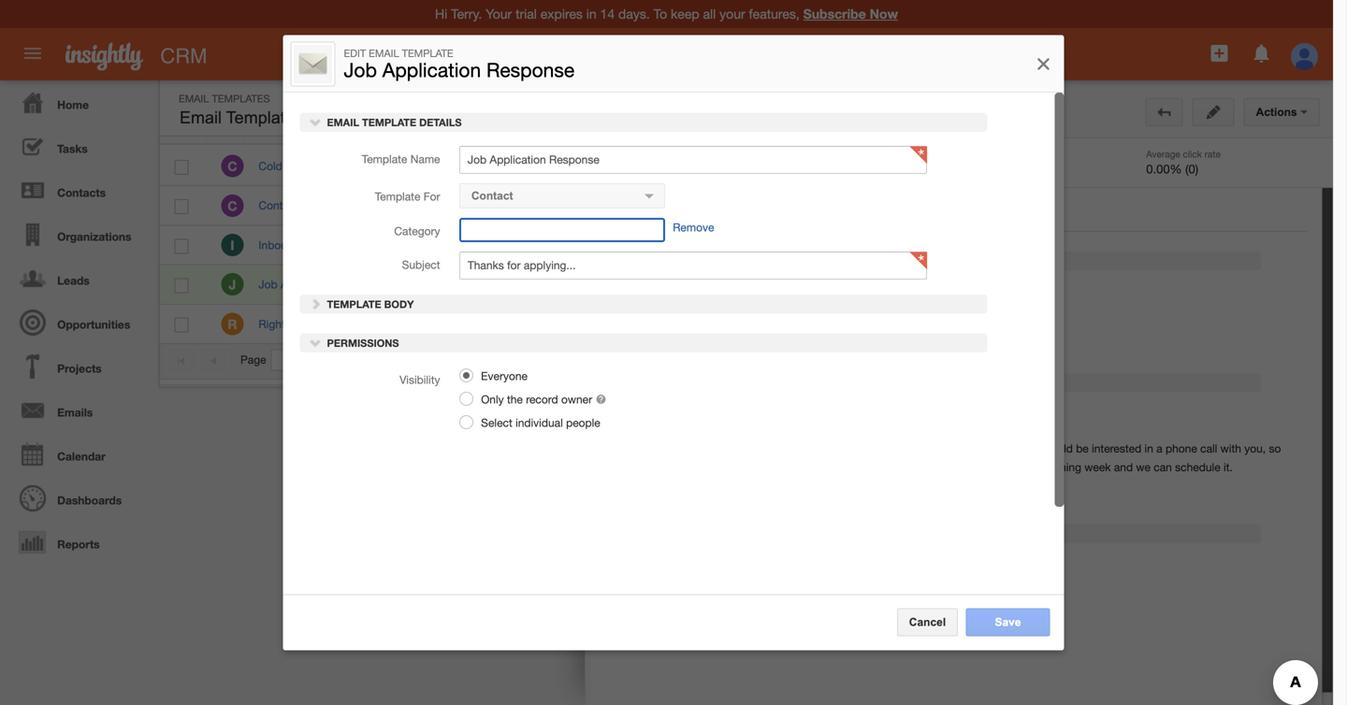 Task type: vqa. For each thing, say whether or not it's contained in the screenshot.
Opportunities
yes



Task type: describe. For each thing, give the bounding box(es) containing it.
sales cell for i
[[478, 226, 619, 265]]

16- for j
[[851, 278, 868, 291]]

1 horizontal spatial emails link
[[985, 94, 1071, 122]]

inbound response
[[259, 239, 354, 252]]

16- for c
[[851, 160, 868, 173]]

0 horizontal spatial to
[[427, 160, 437, 173]]

2 vertical spatial subject
[[711, 345, 749, 358]]

Search this list... text field
[[614, 94, 825, 122]]

call
[[1201, 442, 1218, 455]]

subject inside row
[[336, 121, 377, 134]]

16-nov-23 3:07 pm for i
[[851, 239, 950, 252]]

23 for j
[[893, 278, 905, 291]]

for for taking
[[804, 442, 818, 455]]

2 horizontal spatial name
[[719, 283, 749, 296]]

you,
[[1245, 442, 1267, 455]]

0 vertical spatial a
[[1157, 442, 1163, 455]]

info
[[302, 199, 321, 212]]

lead cell
[[619, 147, 696, 186]]

connect?
[[441, 160, 487, 173]]

all link
[[454, 40, 511, 73]]

thanks for thanks for applying...
[[768, 345, 804, 358]]

apply
[[911, 442, 939, 455]]

j
[[229, 277, 236, 293]]

2 1 from the left
[[955, 354, 961, 367]]

nov- for i
[[868, 239, 893, 252]]

new
[[1148, 101, 1171, 114]]

sales cell for c
[[478, 147, 619, 186]]

response inside i row
[[303, 239, 354, 252]]

pm for j
[[933, 278, 950, 291]]

sales for c
[[496, 161, 523, 173]]

none radio inside job application response dialog
[[459, 369, 474, 383]]

3:07 for c
[[908, 160, 930, 173]]

organizations
[[57, 230, 132, 243]]

h
[[1063, 246, 1070, 258]]

2 c row from the top
[[160, 186, 1047, 226]]

right
[[259, 318, 285, 331]]

data processing addendum
[[979, 441, 1120, 454]]

record permissions image
[[889, 104, 906, 127]]

our
[[955, 442, 972, 455]]

email templates button
[[175, 104, 308, 132]]

tasks
[[57, 142, 88, 155]]

0% for i
[[715, 240, 731, 252]]

emails inside navigation
[[57, 406, 93, 419]]

c for contact info
[[228, 198, 237, 214]]

contact info link
[[259, 199, 330, 212]]

schedule
[[1176, 461, 1221, 474]]

i link
[[221, 234, 244, 256]]

general cell
[[478, 186, 619, 226]]

for for applying...
[[807, 345, 821, 358]]

cold
[[259, 160, 282, 173]]

pm for i
[[933, 239, 950, 252]]

owner
[[414, 121, 449, 134]]

none field inside job application response dialog
[[459, 218, 665, 242]]

inbound response link
[[259, 239, 363, 252]]

rate
[[741, 121, 766, 134]]

email template image
[[603, 91, 640, 128]]

contact cell for j
[[619, 265, 696, 305]]

j link
[[221, 274, 244, 296]]

recycle bin link
[[1060, 119, 1158, 134]]

subscribe
[[804, 6, 867, 22]]

are
[[948, 461, 964, 474]]

contact info
[[259, 199, 321, 212]]

r
[[228, 317, 237, 332]]

email templates email templates
[[179, 93, 303, 127]]

contact for c
[[633, 199, 673, 212]]

Name text field
[[459, 146, 928, 174]]

3:07 for i
[[908, 239, 930, 252]]

time inside 'row group'
[[403, 160, 424, 173]]

cancel
[[910, 616, 947, 629]]

email inside 'edit email template job application response'
[[369, 47, 399, 60]]

chevron right image
[[309, 298, 322, 311]]

name inside row
[[258, 121, 290, 134]]

save button
[[967, 609, 1051, 637]]

select
[[481, 417, 513, 430]]

remove
[[673, 221, 715, 234]]

remove link
[[673, 221, 715, 234]]

1 vertical spatial template name
[[670, 283, 749, 296]]

job right email template icon
[[652, 104, 686, 127]]

only the record owner
[[481, 393, 596, 406]]

subscribe now
[[804, 6, 899, 22]]

j row
[[160, 265, 1047, 305]]

created date
[[850, 121, 921, 134]]

row group containing c
[[160, 147, 1047, 344]]

1 - 5 of 5 items
[[955, 354, 1031, 367]]

terry turtle link for contacting
[[415, 239, 470, 252]]

reports link
[[5, 520, 150, 564]]

template type open rate
[[632, 121, 766, 134]]

2 vertical spatial category
[[703, 324, 749, 338]]

posting.
[[993, 442, 1034, 455]]

terry turtle link inside j row
[[415, 278, 470, 291]]

of 1
[[324, 354, 343, 367]]

c link for contact info
[[221, 195, 244, 217]]

category inside row
[[491, 121, 541, 134]]

i row
[[160, 226, 1047, 265]]

terry turtle link for have
[[415, 160, 470, 173]]

notifications image
[[1251, 42, 1274, 65]]

details inside details link
[[617, 207, 654, 220]]

1 horizontal spatial in
[[1145, 442, 1154, 455]]

time inside thanks for taking the time to apply to our job posting. i would be interested in a phone call with you, so please suggest a few times that you are available in the coming week and we can schedule it.
[[874, 442, 895, 455]]

23 for i
[[893, 239, 905, 252]]

0 vertical spatial templates
[[212, 93, 270, 105]]

thanks for contacting us.
[[337, 239, 464, 252]]

for for contacting
[[376, 239, 390, 252]]

refresh list image
[[846, 101, 864, 114]]

for inside job application response dialog
[[424, 190, 440, 203]]

16-nov-23 3:07 pm cell for i
[[837, 226, 1001, 265]]

i inside thanks for taking the time to apply to our job posting. i would be interested in a phone call with you, so please suggest a few times that you are available in the coming week and we can schedule it.
[[1037, 442, 1040, 455]]

would
[[1043, 442, 1074, 455]]

terry turtle link for connecting
[[415, 199, 470, 212]]

template inside row
[[632, 121, 681, 134]]

everyone
[[478, 370, 528, 383]]

right person
[[259, 318, 324, 331]]

available
[[967, 461, 1011, 474]]

phone
[[1166, 442, 1198, 455]]

1 vertical spatial in
[[1014, 461, 1023, 474]]

person
[[288, 318, 324, 331]]

contact left info
[[259, 199, 299, 212]]

none checkbox inside row
[[174, 119, 188, 134]]

and
[[1115, 461, 1134, 474]]

terry turtle for connecting
[[415, 199, 470, 212]]

r link
[[221, 313, 244, 335]]

c link for cold email
[[221, 155, 244, 177]]

this record will only be visible to its creator and administrators. image
[[596, 393, 607, 406]]

leads
[[57, 274, 90, 287]]

actions button
[[1245, 98, 1321, 126]]

terry for have
[[415, 160, 439, 173]]

visibility
[[400, 374, 440, 387]]

2 horizontal spatial the
[[1026, 461, 1042, 474]]

bin
[[1130, 119, 1148, 131]]

1 of from the left
[[324, 354, 334, 367]]

calendar
[[57, 450, 106, 463]]

16-nov-23 3:07 pm for j
[[851, 278, 950, 291]]

1 horizontal spatial to
[[898, 442, 908, 455]]

projects
[[57, 362, 102, 375]]

show sidebar image
[[1091, 101, 1104, 114]]

record
[[526, 393, 559, 406]]

name inside job application response dialog
[[411, 152, 440, 166]]

job
[[975, 442, 990, 455]]

16- for i
[[851, 239, 868, 252]]

1 vertical spatial the
[[855, 442, 870, 455]]

opportunities link
[[5, 300, 150, 344]]

template for inside job application response dialog
[[375, 190, 440, 203]]

it.
[[1224, 461, 1234, 474]]

suggest
[[801, 461, 841, 474]]

template name inside job application response dialog
[[362, 152, 440, 166]]

cold email link
[[259, 160, 322, 173]]

inbound
[[259, 239, 300, 252]]

contact cell for c
[[619, 186, 696, 226]]

do you have time to connect? link
[[337, 160, 487, 173]]

terry inside j row
[[415, 278, 439, 291]]

calendar link
[[5, 432, 150, 476]]

1 0 from the left
[[606, 162, 612, 176]]

hiring for hiring link
[[1087, 246, 1116, 258]]

application inside 'edit email template job application response'
[[383, 59, 481, 82]]

template body
[[324, 299, 414, 311]]

reports
[[57, 538, 100, 551]]

16-nov-23 3:07 pm cell for c
[[837, 147, 1001, 186]]

chevron down image
[[309, 337, 322, 350]]

sales for i
[[496, 240, 523, 252]]

details link
[[606, 202, 665, 228]]

job application response inside j row
[[259, 278, 391, 291]]

click
[[1184, 149, 1203, 160]]

do
[[337, 160, 351, 173]]

thanks for taking the time to apply to our job posting. i would be interested in a phone call with you, so please suggest a few times that you are available in the coming week and we can schedule it.
[[765, 442, 1282, 474]]

contact button
[[459, 183, 665, 209]]



Task type: locate. For each thing, give the bounding box(es) containing it.
0 vertical spatial sales
[[496, 161, 523, 173]]

1 horizontal spatial the
[[855, 442, 870, 455]]

have
[[376, 160, 400, 173]]

1 0% from the top
[[715, 161, 731, 173]]

-
[[964, 354, 969, 367]]

items
[[1003, 354, 1031, 367]]

2 vertical spatial 0%
[[715, 279, 731, 291]]

category inside job application response dialog
[[394, 225, 440, 238]]

turtle down owner
[[442, 160, 470, 173]]

0 horizontal spatial the
[[507, 393, 523, 406]]

2 c link from the top
[[221, 195, 244, 217]]

body
[[384, 299, 414, 311]]

data
[[979, 441, 1003, 454]]

0 vertical spatial 0%
[[715, 161, 731, 173]]

for up suggest
[[804, 442, 818, 455]]

nov- for j
[[868, 278, 893, 291]]

0% inside i row
[[715, 240, 731, 252]]

4 terry turtle from the top
[[415, 278, 470, 291]]

0 vertical spatial name
[[258, 121, 290, 134]]

c link left cold
[[221, 155, 244, 177]]

0 horizontal spatial in
[[1014, 461, 1023, 474]]

16- inside i row
[[851, 239, 868, 252]]

subject left 'thanks for applying...'
[[711, 345, 749, 358]]

for down do you have time to connect?
[[424, 190, 440, 203]]

2 vertical spatial 23
[[893, 278, 905, 291]]

1 5 from the left
[[972, 354, 978, 367]]

that
[[904, 461, 924, 474]]

column header
[[1000, 110, 1047, 145]]

3 terry from the top
[[415, 239, 439, 252]]

1 vertical spatial subject
[[402, 258, 440, 271]]

0% cell for i
[[696, 226, 837, 265]]

thanks for thanks for taking the time to apply to our job posting. i would be interested in a phone call with you, so please suggest a few times that you are available in the coming week and we can schedule it.
[[765, 442, 801, 455]]

time up times
[[874, 442, 895, 455]]

3 16-nov-23 3:07 pm cell from the top
[[837, 265, 1001, 305]]

1 terry turtle from the top
[[415, 160, 470, 173]]

to left 'connect?'
[[427, 160, 437, 173]]

hiring down general
[[496, 279, 526, 291]]

3 turtle from the top
[[442, 239, 470, 252]]

r row
[[160, 305, 1047, 344]]

tasks link
[[5, 124, 150, 168]]

thanks for thanks for connecting
[[337, 199, 373, 212]]

for inside thanks for taking the time to apply to our job posting. i would be interested in a phone call with you, so please suggest a few times that you are available in the coming week and we can schedule it.
[[804, 442, 818, 455]]

1 3:07 from the top
[[908, 160, 930, 173]]

1 vertical spatial nov-
[[868, 239, 893, 252]]

2 vertical spatial hiring
[[768, 324, 797, 338]]

None radio
[[459, 369, 474, 383]]

1 horizontal spatial of
[[981, 354, 991, 367]]

the inside job application response dialog
[[507, 393, 523, 406]]

0 horizontal spatial 0
[[606, 162, 612, 176]]

2 terry from the top
[[415, 199, 439, 212]]

1 horizontal spatial subject
[[402, 258, 440, 271]]

average click rate 0.00% (0)
[[1147, 149, 1221, 176]]

3 pm from the top
[[933, 278, 950, 291]]

terry turtle inside i row
[[415, 239, 470, 252]]

you left are
[[927, 461, 945, 474]]

details up 'connect?'
[[419, 116, 462, 129]]

job up "email template details"
[[344, 59, 377, 82]]

week
[[1085, 461, 1112, 474]]

1 16-nov-23 3:07 pm cell from the top
[[837, 147, 1001, 186]]

3 nov- from the top
[[868, 278, 893, 291]]

nov- inside c row
[[868, 160, 893, 173]]

1 vertical spatial emails link
[[5, 388, 150, 432]]

16-nov-23 3:07 pm cell for j
[[837, 265, 1001, 305]]

sales up hiring link
[[1087, 222, 1113, 234]]

23 inside j row
[[893, 278, 905, 291]]

thanks for contacting us. link
[[337, 239, 464, 252]]

None field
[[459, 218, 665, 242]]

4 turtle from the top
[[442, 278, 470, 291]]

of down permissions
[[324, 354, 334, 367]]

job inside j row
[[259, 278, 278, 291]]

contact down 'connect?'
[[472, 189, 513, 202]]

in up we
[[1145, 442, 1154, 455]]

2 23 from the top
[[893, 239, 905, 252]]

navigation
[[0, 81, 150, 564]]

pm inside i row
[[933, 239, 950, 252]]

2 terry turtle from the top
[[415, 199, 470, 212]]

for left contacting
[[376, 239, 390, 252]]

1 terry turtle link from the top
[[415, 160, 470, 173]]

name up cold
[[258, 121, 290, 134]]

2 0 from the left
[[786, 162, 793, 176]]

emails link
[[985, 94, 1071, 122], [5, 388, 150, 432]]

0% cell down rate
[[696, 147, 837, 186]]

1 contact cell from the top
[[619, 186, 696, 226]]

do you have time to connect?
[[337, 160, 487, 173]]

contact
[[472, 189, 513, 202], [259, 199, 299, 212], [633, 199, 673, 212], [633, 239, 673, 252], [633, 278, 673, 291]]

select individual people
[[478, 417, 601, 430]]

leads link
[[5, 256, 150, 300]]

3 terry turtle from the top
[[415, 239, 470, 252]]

2 16-nov-23 3:07 pm from the top
[[851, 239, 950, 252]]

terry turtle link down connecting
[[415, 239, 470, 252]]

subscribe now link
[[804, 6, 899, 22]]

type
[[684, 121, 709, 134]]

0
[[606, 162, 612, 176], [786, 162, 793, 176]]

1 vertical spatial name
[[411, 152, 440, 166]]

3:07 inside j row
[[908, 278, 930, 291]]

turtle for thanks for connecting
[[442, 199, 470, 212]]

in down posting.
[[1014, 461, 1023, 474]]

subject right chevron down icon
[[336, 121, 377, 134]]

for
[[376, 199, 390, 212], [376, 239, 390, 252], [807, 345, 821, 358], [804, 442, 818, 455]]

1 vertical spatial details
[[617, 207, 654, 220]]

email template categories
[[1060, 169, 1218, 182]]

1 vertical spatial templates
[[226, 108, 303, 127]]

3:07 inside i row
[[908, 239, 930, 252]]

1 vertical spatial 23
[[893, 239, 905, 252]]

contact cell for i
[[619, 226, 696, 265]]

category down all link
[[491, 121, 541, 134]]

0 vertical spatial c
[[228, 159, 237, 174]]

turtle for thanks for contacting us.
[[442, 239, 470, 252]]

5 left items
[[994, 354, 1000, 367]]

thanks
[[337, 199, 373, 212], [337, 239, 373, 252], [768, 345, 804, 358], [765, 442, 801, 455]]

4 terry from the top
[[415, 278, 439, 291]]

2 vertical spatial nov-
[[868, 278, 893, 291]]

c row up details link on the top left of page
[[160, 147, 1047, 186]]

2 horizontal spatial hiring
[[1087, 246, 1116, 258]]

nov- inside j row
[[868, 278, 893, 291]]

the
[[507, 393, 523, 406], [855, 442, 870, 455], [1026, 461, 1042, 474]]

1 horizontal spatial template for
[[684, 304, 749, 317]]

terry turtle link down owner
[[415, 160, 470, 173]]

1 horizontal spatial emails
[[1020, 101, 1059, 114]]

nov- inside i row
[[868, 239, 893, 252]]

contact down details link on the top left of page
[[633, 239, 673, 252]]

turtle down connecting
[[442, 239, 470, 252]]

0 vertical spatial pm
[[933, 160, 950, 173]]

0 vertical spatial the
[[507, 393, 523, 406]]

16- inside j row
[[851, 278, 868, 291]]

0 horizontal spatial emails link
[[5, 388, 150, 432]]

3 0% from the top
[[715, 279, 731, 291]]

contact for i
[[633, 239, 673, 252]]

projects link
[[5, 344, 150, 388]]

1 23 from the top
[[893, 160, 905, 173]]

terry turtle down us.
[[415, 278, 470, 291]]

0% cell for c
[[696, 147, 837, 186]]

turtle for do you have time to connect?
[[442, 160, 470, 173]]

template name down the subject text field
[[670, 283, 749, 296]]

3 0% cell from the top
[[696, 265, 837, 305]]

23 inside i row
[[893, 239, 905, 252]]

s
[[1063, 221, 1070, 234]]

addendum
[[1065, 441, 1120, 454]]

2 vertical spatial the
[[1026, 461, 1042, 474]]

contact down lead cell
[[633, 199, 673, 212]]

the down processing
[[1026, 461, 1042, 474]]

templates
[[212, 93, 270, 105], [226, 108, 303, 127]]

contact inside button
[[472, 189, 513, 202]]

hiring cell
[[478, 265, 619, 305]]

Search all data.... text field
[[511, 39, 880, 73]]

0% cell
[[696, 147, 837, 186], [696, 226, 837, 265], [696, 265, 837, 305]]

sales cell down general
[[478, 226, 619, 265]]

name down owner
[[411, 152, 440, 166]]

3:07
[[908, 160, 930, 173], [908, 239, 930, 252], [908, 278, 930, 291]]

1 vertical spatial 0%
[[715, 240, 731, 252]]

2 vertical spatial 3:07
[[908, 278, 930, 291]]

emails
[[1020, 101, 1059, 114], [57, 406, 93, 419]]

1 c from the top
[[228, 159, 237, 174]]

1 vertical spatial for
[[732, 304, 749, 317]]

0% for c
[[715, 161, 731, 173]]

contact for j
[[633, 278, 673, 291]]

sales
[[496, 161, 523, 173], [1087, 222, 1113, 234], [496, 240, 523, 252]]

contact inside j row
[[633, 278, 673, 291]]

to left our
[[942, 442, 952, 455]]

2 horizontal spatial to
[[942, 442, 952, 455]]

sales up general
[[496, 161, 523, 173]]

1 vertical spatial sales cell
[[478, 226, 619, 265]]

0 vertical spatial 3:07
[[908, 160, 930, 173]]

0 vertical spatial hiring
[[1087, 246, 1116, 258]]

sales inside i row
[[496, 240, 523, 252]]

all
[[473, 49, 487, 64]]

2 0% from the top
[[715, 240, 731, 252]]

please
[[765, 461, 798, 474]]

4 terry turtle link from the top
[[415, 278, 470, 291]]

pm for c
[[933, 160, 950, 173]]

emails down close 'icon'
[[1020, 101, 1059, 114]]

dashboards link
[[5, 476, 150, 520]]

terry turtle up us.
[[415, 199, 470, 212]]

0 vertical spatial in
[[1145, 442, 1154, 455]]

of
[[324, 354, 334, 367], [981, 354, 991, 367]]

1 vertical spatial a
[[844, 461, 850, 474]]

general
[[496, 200, 535, 212]]

save
[[996, 616, 1022, 629]]

thanks down do
[[337, 199, 373, 212]]

1 0% cell from the top
[[696, 147, 837, 186]]

c row
[[160, 147, 1047, 186], [160, 186, 1047, 226]]

2 16-nov-23 3:07 pm cell from the top
[[837, 226, 1001, 265]]

2 sales cell from the top
[[478, 226, 619, 265]]

1 vertical spatial category
[[394, 225, 440, 238]]

1 horizontal spatial i
[[1037, 442, 1040, 455]]

a left few
[[844, 461, 850, 474]]

application
[[383, 59, 481, 82], [691, 104, 790, 127], [281, 278, 337, 291], [790, 283, 846, 296]]

1 16-nov-23 3:07 pm from the top
[[851, 160, 950, 173]]

job right j link
[[259, 278, 278, 291]]

terry left us.
[[415, 239, 439, 252]]

only
[[481, 393, 504, 406]]

5 right -
[[972, 354, 978, 367]]

terry turtle link up us.
[[415, 199, 470, 212]]

date
[[896, 121, 921, 134]]

c up "i" link
[[228, 198, 237, 214]]

3 terry turtle link from the top
[[415, 239, 470, 252]]

1 horizontal spatial 1
[[955, 354, 961, 367]]

0% cell up 'thanks for applying...'
[[696, 265, 837, 305]]

hiring down sales link
[[1087, 246, 1116, 258]]

you inside thanks for taking the time to apply to our job posting. i would be interested in a phone call with you, so please suggest a few times that you are available in the coming week and we can schedule it.
[[927, 461, 945, 474]]

contact inside i row
[[633, 239, 673, 252]]

you right do
[[354, 160, 372, 173]]

category down the subject text field
[[703, 324, 749, 338]]

1 terry from the top
[[415, 160, 439, 173]]

1 vertical spatial emails
[[57, 406, 93, 419]]

permissions
[[324, 338, 399, 350]]

template for down the subject text field
[[684, 304, 749, 317]]

contact cell
[[619, 186, 696, 226], [619, 226, 696, 265], [619, 265, 696, 305]]

1 horizontal spatial details
[[617, 207, 654, 220]]

hiring for hiring cell
[[496, 279, 526, 291]]

1 horizontal spatial 5
[[994, 354, 1000, 367]]

turtle inside i row
[[442, 239, 470, 252]]

2 terry turtle link from the top
[[415, 199, 470, 212]]

2 vertical spatial name
[[719, 283, 749, 296]]

0 horizontal spatial category
[[394, 225, 440, 238]]

hiring link
[[1074, 245, 1120, 260]]

new email template link
[[1135, 94, 1267, 122]]

2 5 from the left
[[994, 354, 1000, 367]]

1 vertical spatial c link
[[221, 195, 244, 217]]

3 23 from the top
[[893, 278, 905, 291]]

16- inside c row
[[851, 160, 868, 173]]

rate
[[1205, 149, 1221, 160]]

16-nov-23 3:07 pm cell
[[837, 147, 1001, 186], [837, 226, 1001, 265], [837, 265, 1001, 305]]

terry up contacting
[[415, 199, 439, 212]]

0 vertical spatial template name
[[362, 152, 440, 166]]

2 pm from the top
[[933, 239, 950, 252]]

1 vertical spatial 16-
[[851, 239, 868, 252]]

0% cell up contact
[[696, 226, 837, 265]]

0 down search this list... text box
[[786, 162, 793, 176]]

email
[[369, 47, 399, 60], [179, 93, 209, 105], [652, 93, 683, 105], [1174, 101, 1204, 114], [180, 108, 222, 127], [327, 116, 359, 129], [286, 160, 313, 173], [1060, 169, 1092, 182]]

terry turtle down connecting
[[415, 239, 470, 252]]

for left connecting
[[376, 199, 390, 212]]

hiring inside cell
[[496, 279, 526, 291]]

the right only
[[507, 393, 523, 406]]

row containing name
[[160, 110, 1047, 145]]

times
[[874, 461, 901, 474]]

the up few
[[855, 442, 870, 455]]

i inside i row
[[231, 238, 234, 253]]

0 horizontal spatial name
[[258, 121, 290, 134]]

3:07 inside c row
[[908, 160, 930, 173]]

1 turtle from the top
[[442, 160, 470, 173]]

0 vertical spatial template for
[[375, 190, 440, 203]]

a up can
[[1157, 442, 1163, 455]]

0 horizontal spatial for
[[424, 190, 440, 203]]

1 down permissions
[[337, 354, 343, 367]]

2 horizontal spatial subject
[[711, 345, 749, 358]]

terry for contacting
[[415, 239, 439, 252]]

few
[[853, 461, 871, 474]]

c row down lead
[[160, 186, 1047, 226]]

time right have
[[403, 160, 424, 173]]

opportunities
[[57, 318, 130, 331]]

c left cold
[[228, 159, 237, 174]]

1 left -
[[955, 354, 961, 367]]

sales cell
[[478, 147, 619, 186], [478, 226, 619, 265]]

0 horizontal spatial 1
[[337, 354, 343, 367]]

0 horizontal spatial subject
[[336, 121, 377, 134]]

0 vertical spatial c link
[[221, 155, 244, 177]]

0 vertical spatial 16-nov-23 3:07 pm
[[851, 160, 950, 173]]

cold email
[[259, 160, 313, 173]]

terry turtle down owner
[[415, 160, 470, 173]]

details
[[419, 116, 462, 129], [617, 207, 654, 220]]

1 horizontal spatial time
[[874, 442, 895, 455]]

turtle up us.
[[442, 199, 470, 212]]

1 vertical spatial template for
[[684, 304, 749, 317]]

0 vertical spatial details
[[419, 116, 462, 129]]

None checkbox
[[175, 160, 189, 175], [175, 199, 189, 214], [175, 239, 189, 254], [175, 278, 189, 293], [175, 318, 189, 333], [175, 160, 189, 175], [175, 199, 189, 214], [175, 239, 189, 254], [175, 278, 189, 293], [175, 318, 189, 333]]

0 horizontal spatial time
[[403, 160, 424, 173]]

1 1 from the left
[[337, 354, 343, 367]]

0 horizontal spatial you
[[354, 160, 372, 173]]

name down the subject text field
[[719, 283, 749, 296]]

0 left lead
[[606, 162, 612, 176]]

interested
[[1092, 442, 1142, 455]]

23 for c
[[893, 160, 905, 173]]

0 vertical spatial nov-
[[868, 160, 893, 173]]

2 turtle from the top
[[442, 199, 470, 212]]

0% for j
[[715, 279, 731, 291]]

1 sales cell from the top
[[478, 147, 619, 186]]

5
[[972, 354, 978, 367], [994, 354, 1000, 367]]

chevron down image
[[309, 115, 322, 129]]

(0)
[[1186, 162, 1199, 176]]

1 horizontal spatial you
[[927, 461, 945, 474]]

close image
[[1035, 53, 1054, 76]]

3 contact cell from the top
[[619, 265, 696, 305]]

crm
[[160, 44, 207, 68]]

0 vertical spatial time
[[403, 160, 424, 173]]

to up that
[[898, 442, 908, 455]]

0 horizontal spatial template name
[[362, 152, 440, 166]]

of right -
[[981, 354, 991, 367]]

0%
[[715, 161, 731, 173], [715, 240, 731, 252], [715, 279, 731, 291]]

1 16- from the top
[[851, 160, 868, 173]]

sales down general
[[496, 240, 523, 252]]

individual
[[516, 417, 563, 430]]

sales link
[[1074, 220, 1117, 235]]

thanks down contact
[[768, 345, 804, 358]]

thanks for thanks for contacting us.
[[337, 239, 373, 252]]

in
[[1145, 442, 1154, 455], [1014, 461, 1023, 474]]

2 contact cell from the top
[[619, 226, 696, 265]]

0 horizontal spatial 5
[[972, 354, 978, 367]]

1 vertical spatial time
[[874, 442, 895, 455]]

connecting
[[393, 199, 449, 212]]

16-nov-23 3:07 pm inside i row
[[851, 239, 950, 252]]

created
[[850, 121, 893, 134]]

cell
[[1001, 147, 1047, 186], [696, 186, 837, 226], [837, 186, 1001, 226], [1001, 186, 1047, 226], [1001, 226, 1047, 265], [160, 265, 207, 305], [322, 265, 400, 305], [1001, 265, 1047, 305], [322, 305, 400, 344], [400, 305, 478, 344], [478, 305, 619, 344], [619, 305, 696, 344], [696, 305, 837, 344], [837, 305, 1001, 344], [1001, 305, 1047, 344]]

1 vertical spatial c
[[228, 198, 237, 214]]

1 horizontal spatial category
[[491, 121, 541, 134]]

0 vertical spatial subject
[[336, 121, 377, 134]]

0 vertical spatial you
[[354, 160, 372, 173]]

we
[[1137, 461, 1151, 474]]

emails up calendar link
[[57, 406, 93, 419]]

0 horizontal spatial of
[[324, 354, 334, 367]]

job
[[344, 59, 377, 82], [652, 104, 686, 127], [259, 278, 278, 291], [768, 283, 787, 296]]

with
[[1221, 442, 1242, 455]]

template inside 'edit email template job application response'
[[402, 47, 454, 60]]

terry turtle inside j row
[[415, 278, 470, 291]]

terry down contacting
[[415, 278, 439, 291]]

thanks up please
[[765, 442, 801, 455]]

c for cold email
[[228, 159, 237, 174]]

1 vertical spatial i
[[1037, 442, 1040, 455]]

row
[[160, 110, 1047, 145]]

1 horizontal spatial a
[[1157, 442, 1163, 455]]

turtle inside j row
[[442, 278, 470, 291]]

3:07 for j
[[908, 278, 930, 291]]

for left applying...
[[807, 345, 821, 358]]

contact
[[772, 305, 824, 318]]

1 horizontal spatial 0
[[786, 162, 793, 176]]

Subject text field
[[459, 252, 928, 280]]

16-nov-23 3:07 pm for c
[[851, 160, 950, 173]]

2 vertical spatial sales
[[496, 240, 523, 252]]

16-nov-23 3:07 pm inside c row
[[851, 160, 950, 173]]

1 horizontal spatial name
[[411, 152, 440, 166]]

emails link down projects
[[5, 388, 150, 432]]

for left contact
[[732, 304, 749, 317]]

job up contact
[[768, 283, 787, 296]]

0 vertical spatial category
[[491, 121, 541, 134]]

0 horizontal spatial hiring
[[496, 279, 526, 291]]

job application response dialog
[[283, 35, 1065, 701]]

i up j link
[[231, 238, 234, 253]]

terry turtle for contacting
[[415, 239, 470, 252]]

response inside j row
[[340, 278, 391, 291]]

hiring down contact
[[768, 324, 797, 338]]

nov- for c
[[868, 160, 893, 173]]

lead
[[633, 160, 658, 173]]

terry for connecting
[[415, 199, 439, 212]]

category up contacting
[[394, 225, 440, 238]]

3 16-nov-23 3:07 pm from the top
[[851, 278, 950, 291]]

2 0% cell from the top
[[696, 226, 837, 265]]

1 c row from the top
[[160, 147, 1047, 186]]

1 horizontal spatial template name
[[670, 283, 749, 296]]

None checkbox
[[174, 119, 188, 134]]

terry inside i row
[[415, 239, 439, 252]]

terry left 'connect?'
[[415, 160, 439, 173]]

0% inside j row
[[715, 279, 731, 291]]

thanks inside thanks for taking the time to apply to our job posting. i would be interested in a phone call with you, so please suggest a few times that you are available in the coming week and we can schedule it.
[[765, 442, 801, 455]]

job inside 'edit email template job application response'
[[344, 59, 377, 82]]

3 16- from the top
[[851, 278, 868, 291]]

2 3:07 from the top
[[908, 239, 930, 252]]

name
[[258, 121, 290, 134], [411, 152, 440, 166], [719, 283, 749, 296]]

for inside i row
[[376, 239, 390, 252]]

for for connecting
[[376, 199, 390, 212]]

time
[[403, 160, 424, 173], [874, 442, 895, 455]]

2 vertical spatial pm
[[933, 278, 950, 291]]

navigation containing home
[[0, 81, 150, 564]]

i left would
[[1037, 442, 1040, 455]]

template
[[402, 47, 454, 60], [686, 93, 737, 105], [1207, 101, 1255, 114], [362, 116, 417, 129], [632, 121, 681, 134], [362, 152, 408, 166], [1095, 169, 1149, 182], [375, 190, 421, 203], [670, 283, 716, 296], [327, 299, 382, 311], [684, 304, 729, 317]]

1 nov- from the top
[[868, 160, 893, 173]]

0 horizontal spatial details
[[419, 116, 462, 129]]

thanks for connecting
[[337, 199, 449, 212]]

1 pm from the top
[[933, 160, 950, 173]]

edit
[[344, 47, 366, 60]]

job application response
[[652, 104, 883, 127], [259, 278, 391, 291], [768, 283, 900, 296]]

None radio
[[459, 392, 474, 406], [459, 416, 474, 430], [459, 392, 474, 406], [459, 416, 474, 430]]

edit email template job application response
[[344, 47, 575, 82]]

16-nov-23 3:07 pm inside j row
[[851, 278, 950, 291]]

2 16- from the top
[[851, 239, 868, 252]]

1 horizontal spatial for
[[732, 304, 749, 317]]

0 vertical spatial i
[[231, 238, 234, 253]]

pm
[[933, 160, 950, 173], [933, 239, 950, 252], [933, 278, 950, 291]]

contact down i row
[[633, 278, 673, 291]]

emails link down close 'icon'
[[985, 94, 1071, 122]]

0 vertical spatial emails
[[1020, 101, 1059, 114]]

email inside 'row group'
[[286, 160, 313, 173]]

c link up "i" link
[[221, 195, 244, 217]]

sales cell up general
[[478, 147, 619, 186]]

details inside job application response dialog
[[419, 116, 462, 129]]

subject down contacting
[[402, 258, 440, 271]]

thanks up job application response link
[[337, 239, 373, 252]]

1 horizontal spatial hiring
[[768, 324, 797, 338]]

row group
[[160, 147, 1047, 344]]

application inside j row
[[281, 278, 337, 291]]

template for down do you have time to connect? link
[[375, 190, 440, 203]]

terry turtle link down us.
[[415, 278, 470, 291]]

2 nov- from the top
[[868, 239, 893, 252]]

2 c from the top
[[228, 198, 237, 214]]

1 c link from the top
[[221, 155, 244, 177]]

template name down "email template details"
[[362, 152, 440, 166]]

0 vertical spatial emails link
[[985, 94, 1071, 122]]

3 3:07 from the top
[[908, 278, 930, 291]]

details up i row
[[617, 207, 654, 220]]

pm inside j row
[[933, 278, 950, 291]]

turtle down us.
[[442, 278, 470, 291]]

1 vertical spatial sales
[[1087, 222, 1113, 234]]

2 of from the left
[[981, 354, 991, 367]]

open
[[710, 121, 738, 134]]

0% cell for j
[[696, 265, 837, 305]]

response inside 'edit email template job application response'
[[487, 59, 575, 82]]

0 vertical spatial 16-
[[851, 160, 868, 173]]

0 horizontal spatial i
[[231, 238, 234, 253]]

data processing addendum link
[[979, 441, 1120, 454]]

1 vertical spatial 3:07
[[908, 239, 930, 252]]

subject inside job application response dialog
[[402, 258, 440, 271]]

thanks inside i row
[[337, 239, 373, 252]]

terry turtle for have
[[415, 160, 470, 173]]

i
[[231, 238, 234, 253], [1037, 442, 1040, 455]]



